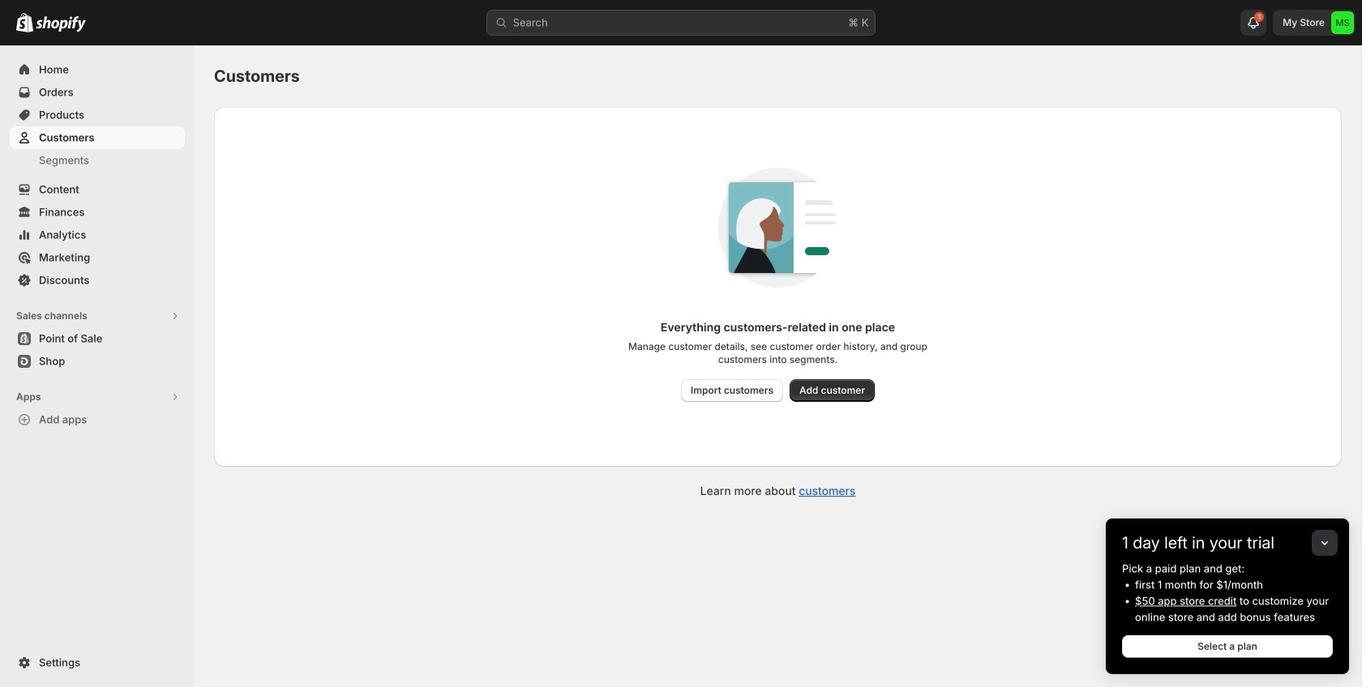 Task type: locate. For each thing, give the bounding box(es) containing it.
1 horizontal spatial shopify image
[[36, 16, 86, 32]]

shopify image
[[16, 13, 33, 32], [36, 16, 86, 32]]



Task type: describe. For each thing, give the bounding box(es) containing it.
0 horizontal spatial shopify image
[[16, 13, 33, 32]]

my store image
[[1332, 11, 1354, 34]]



Task type: vqa. For each thing, say whether or not it's contained in the screenshot.
text field at top
no



